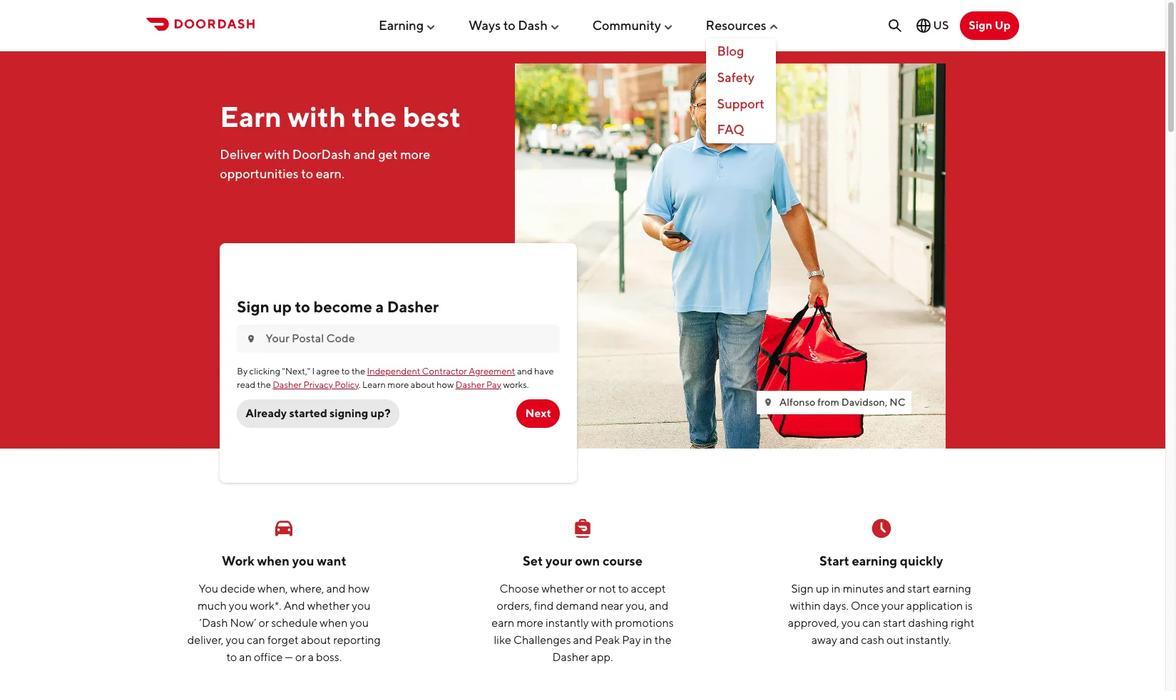 Task type: locate. For each thing, give the bounding box(es) containing it.
0 horizontal spatial start
[[883, 616, 906, 630]]

0 vertical spatial in
[[831, 582, 841, 595]]

have
[[534, 366, 554, 377]]

earn
[[220, 100, 282, 133]]

instantly
[[546, 616, 589, 630]]

forget
[[267, 633, 299, 647]]

0 horizontal spatial or
[[258, 616, 269, 630]]

more up challenges
[[517, 616, 543, 630]]

1 vertical spatial earning
[[933, 582, 971, 595]]

1 horizontal spatial your
[[881, 599, 904, 612]]

next
[[525, 407, 551, 420]]

earning
[[852, 553, 897, 568], [933, 582, 971, 595]]

up left become
[[273, 297, 292, 316]]

the down clicking
[[257, 379, 271, 390]]

opportunities
[[220, 166, 299, 181]]

want
[[317, 553, 346, 568]]

whether
[[541, 582, 584, 595], [307, 599, 350, 612]]

already started signing up? button
[[237, 399, 399, 428]]

course
[[603, 553, 643, 568]]

about up boss.
[[301, 633, 331, 647]]

the inside and have read the
[[257, 379, 271, 390]]

instantly.
[[906, 633, 951, 647]]

sign up location pin image
[[237, 297, 270, 316]]

0 horizontal spatial about
[[301, 633, 331, 647]]

with up opportunities
[[264, 147, 290, 162]]

faq link
[[706, 117, 776, 143]]

1 vertical spatial how
[[348, 582, 370, 595]]

2 horizontal spatial or
[[586, 582, 597, 595]]

sign inside button
[[969, 19, 992, 32]]

0 horizontal spatial your
[[546, 553, 572, 568]]

can up "cash"
[[863, 616, 881, 630]]

sign up within
[[791, 582, 814, 595]]

and
[[354, 147, 376, 162], [517, 366, 533, 377], [326, 582, 346, 595], [886, 582, 905, 595], [649, 599, 669, 612], [573, 633, 593, 647], [839, 633, 859, 647]]

1 horizontal spatial when
[[320, 616, 348, 630]]

1 vertical spatial your
[[881, 599, 904, 612]]

in down promotions
[[643, 633, 652, 647]]

start up out
[[883, 616, 906, 630]]

to left become
[[295, 297, 310, 316]]

about down the independent contractor agreement link
[[411, 379, 435, 390]]

location pin image
[[246, 333, 257, 345]]

sign for sign up
[[969, 19, 992, 32]]

and have read the
[[237, 366, 554, 390]]

0 vertical spatial whether
[[541, 582, 584, 595]]

and up works. at the left of page
[[517, 366, 533, 377]]

to left earn.
[[301, 166, 313, 181]]

from
[[818, 396, 839, 408]]

can inside sign up in minutes and start earning within days. once your application is approved, you can start dashing right away and cash out instantly.
[[863, 616, 881, 630]]

to left the an
[[227, 650, 237, 664]]

1 vertical spatial with
[[264, 147, 290, 162]]

you
[[292, 553, 314, 568], [229, 599, 248, 612], [352, 599, 371, 612], [350, 616, 369, 630], [841, 616, 860, 630], [226, 633, 245, 647]]

up inside sign up in minutes and start earning within days. once your application is approved, you can start dashing right away and cash out instantly.
[[816, 582, 829, 595]]

deliver with doordash and get more opportunities to earn.
[[220, 147, 430, 181]]

more
[[400, 147, 430, 162], [388, 379, 409, 390], [517, 616, 543, 630]]

pay inside choose whether or not to accept orders, find demand near you, and earn more instantly with promotions like challenges and peak pay in the dasher app.
[[622, 633, 641, 647]]

deliver
[[220, 147, 262, 162]]

1 vertical spatial pay
[[622, 633, 641, 647]]

globe line image
[[915, 17, 932, 34]]

an
[[239, 650, 252, 664]]

0 horizontal spatial a
[[308, 650, 314, 664]]

to right not
[[618, 582, 629, 595]]

support
[[717, 96, 765, 111]]

reporting
[[333, 633, 381, 647]]

best
[[403, 100, 461, 133]]

start up application
[[908, 582, 931, 595]]

right
[[951, 616, 975, 630]]

0 horizontal spatial pay
[[486, 379, 501, 390]]

1 vertical spatial in
[[643, 633, 652, 647]]

can inside you decide when, where, and how much you work*. and whether you 'dash now' or schedule when you deliver, you can forget about reporting to an office — or a boss.
[[247, 633, 265, 647]]

when up reporting
[[320, 616, 348, 630]]

2 vertical spatial sign
[[791, 582, 814, 595]]

2 vertical spatial or
[[295, 650, 306, 664]]

when
[[257, 553, 290, 568], [320, 616, 348, 630]]

and left get
[[354, 147, 376, 162]]

more right get
[[400, 147, 430, 162]]

you inside sign up in minutes and start earning within days. once your application is approved, you can start dashing right away and cash out instantly.
[[841, 616, 860, 630]]

started
[[289, 407, 327, 420]]

sign up
[[969, 19, 1011, 32]]

how
[[437, 379, 454, 390], [348, 582, 370, 595]]

earning link
[[379, 12, 437, 38]]

or down the "work*."
[[258, 616, 269, 630]]

with up peak
[[591, 616, 613, 630]]

whether down where,
[[307, 599, 350, 612]]

accept
[[631, 582, 666, 595]]

get
[[378, 147, 398, 162]]

to
[[503, 18, 515, 33], [301, 166, 313, 181], [295, 297, 310, 316], [341, 366, 350, 377], [618, 582, 629, 595], [227, 650, 237, 664]]

1 vertical spatial or
[[258, 616, 269, 630]]

1 horizontal spatial in
[[831, 582, 841, 595]]

1 horizontal spatial earning
[[933, 582, 971, 595]]

earning up minutes
[[852, 553, 897, 568]]

1 horizontal spatial up
[[816, 582, 829, 595]]

your right set
[[546, 553, 572, 568]]

when up when,
[[257, 553, 290, 568]]

0 vertical spatial your
[[546, 553, 572, 568]]

0 horizontal spatial how
[[348, 582, 370, 595]]

independent
[[367, 366, 420, 377]]

1 horizontal spatial sign
[[791, 582, 814, 595]]

davidson,
[[841, 396, 888, 408]]

1 horizontal spatial a
[[376, 297, 384, 316]]

orders,
[[497, 599, 532, 612]]

0 vertical spatial sign
[[969, 19, 992, 32]]

the down promotions
[[654, 633, 672, 647]]

with inside deliver with doordash and get more opportunities to earn.
[[264, 147, 290, 162]]

pay down agreement
[[486, 379, 501, 390]]

0 horizontal spatial sign
[[237, 297, 270, 316]]

sign left up
[[969, 19, 992, 32]]

0 vertical spatial with
[[288, 100, 346, 133]]

a
[[376, 297, 384, 316], [308, 650, 314, 664]]

dasher left app.
[[552, 650, 589, 664]]

1 vertical spatial a
[[308, 650, 314, 664]]

ways
[[469, 18, 501, 33]]

a left boss.
[[308, 650, 314, 664]]

schedule
[[271, 616, 318, 630]]

more inside deliver with doordash and get more opportunities to earn.
[[400, 147, 430, 162]]

blog
[[717, 44, 744, 59]]

more down independent on the left
[[388, 379, 409, 390]]

you,
[[626, 599, 647, 612]]

the inside choose whether or not to accept orders, find demand near you, and earn more instantly with promotions like challenges and peak pay in the dasher app.
[[654, 633, 672, 647]]

with for doordash
[[264, 147, 290, 162]]

in up days.
[[831, 582, 841, 595]]

dashing
[[908, 616, 949, 630]]

agreement
[[469, 366, 515, 377]]

your
[[546, 553, 572, 568], [881, 599, 904, 612]]

up for to
[[273, 297, 292, 316]]

pay
[[486, 379, 501, 390], [622, 633, 641, 647]]

0 horizontal spatial up
[[273, 297, 292, 316]]

sign for sign up to become a dasher
[[237, 297, 270, 316]]

0 vertical spatial earning
[[852, 553, 897, 568]]

earning up is
[[933, 582, 971, 595]]

deliver,
[[187, 633, 224, 647]]

not
[[599, 582, 616, 595]]

1 vertical spatial about
[[301, 633, 331, 647]]

sign up button
[[960, 11, 1019, 40]]

contractor
[[422, 366, 467, 377]]

1 horizontal spatial whether
[[541, 582, 584, 595]]

can up the an
[[247, 633, 265, 647]]

to inside "link"
[[503, 18, 515, 33]]

once
[[851, 599, 879, 612]]

dasher inside choose whether or not to accept orders, find demand near you, and earn more instantly with promotions like challenges and peak pay in the dasher app.
[[552, 650, 589, 664]]

0 vertical spatial can
[[863, 616, 881, 630]]

1 horizontal spatial pay
[[622, 633, 641, 647]]

1 vertical spatial up
[[816, 582, 829, 595]]

0 horizontal spatial in
[[643, 633, 652, 647]]

about inside you decide when, where, and how much you work*. and whether you 'dash now' or schedule when you deliver, you can forget about reporting to an office — or a boss.
[[301, 633, 331, 647]]

0 vertical spatial up
[[273, 297, 292, 316]]

time fill image
[[870, 517, 893, 540]]

can
[[863, 616, 881, 630], [247, 633, 265, 647]]

1 horizontal spatial start
[[908, 582, 931, 595]]

works.
[[503, 379, 529, 390]]

whether inside choose whether or not to accept orders, find demand near you, and earn more instantly with promotions like challenges and peak pay in the dasher app.
[[541, 582, 584, 595]]

pay down promotions
[[622, 633, 641, 647]]

the
[[352, 100, 397, 133], [352, 366, 365, 377], [257, 379, 271, 390], [654, 633, 672, 647]]

sign up in minutes and start earning within days. once your application is approved, you can start dashing right away and cash out instantly.
[[788, 582, 975, 647]]

and down the want
[[326, 582, 346, 595]]

dasher up your postal code text field
[[387, 297, 439, 316]]

sign
[[969, 19, 992, 32], [237, 297, 270, 316], [791, 582, 814, 595]]

to left dash
[[503, 18, 515, 33]]

or left not
[[586, 582, 597, 595]]

blog link
[[706, 39, 776, 65]]

dash
[[518, 18, 548, 33]]

how up reporting
[[348, 582, 370, 595]]

start
[[908, 582, 931, 595], [883, 616, 906, 630]]

up
[[995, 19, 1011, 32]]

earning inside sign up in minutes and start earning within days. once your application is approved, you can start dashing right away and cash out instantly.
[[933, 582, 971, 595]]

start earning quickly
[[820, 553, 943, 568]]

1 horizontal spatial can
[[863, 616, 881, 630]]

with inside choose whether or not to accept orders, find demand near you, and earn more instantly with promotions like challenges and peak pay in the dasher app.
[[591, 616, 613, 630]]

the up .
[[352, 366, 365, 377]]

days.
[[823, 599, 849, 612]]

sign up to become a dasher
[[237, 297, 439, 316]]

0 horizontal spatial whether
[[307, 599, 350, 612]]

earn with the best
[[220, 100, 461, 133]]

up up days.
[[816, 582, 829, 595]]

dasher privacy policy . learn more about how dasher pay works.
[[273, 379, 529, 390]]

to inside deliver with doordash and get more opportunities to earn.
[[301, 166, 313, 181]]

whether up demand
[[541, 582, 584, 595]]

0 horizontal spatial can
[[247, 633, 265, 647]]

and inside deliver with doordash and get more opportunities to earn.
[[354, 147, 376, 162]]

sign for sign up in minutes and start earning within days. once your application is approved, you can start dashing right away and cash out instantly.
[[791, 582, 814, 595]]

0 vertical spatial about
[[411, 379, 435, 390]]

1 vertical spatial when
[[320, 616, 348, 630]]

1 vertical spatial start
[[883, 616, 906, 630]]

1 vertical spatial whether
[[307, 599, 350, 612]]

whether inside you decide when, where, and how much you work*. and whether you 'dash now' or schedule when you deliver, you can forget about reporting to an office — or a boss.
[[307, 599, 350, 612]]

now'
[[230, 616, 256, 630]]

0 horizontal spatial earning
[[852, 553, 897, 568]]

how down the contractor on the bottom
[[437, 379, 454, 390]]

2 vertical spatial more
[[517, 616, 543, 630]]

0 vertical spatial or
[[586, 582, 597, 595]]

a right become
[[376, 297, 384, 316]]

dasher
[[387, 297, 439, 316], [273, 379, 302, 390], [456, 379, 485, 390], [552, 650, 589, 664]]

more for get
[[400, 147, 430, 162]]

sign inside sign up in minutes and start earning within days. once your application is approved, you can start dashing right away and cash out instantly.
[[791, 582, 814, 595]]

with up doordash at the left top of the page
[[288, 100, 346, 133]]

your right once at bottom
[[881, 599, 904, 612]]

1 vertical spatial sign
[[237, 297, 270, 316]]

0 vertical spatial more
[[400, 147, 430, 162]]

alfonso
[[779, 396, 815, 408]]

up
[[273, 297, 292, 316], [816, 582, 829, 595]]

or right —
[[295, 650, 306, 664]]

1 horizontal spatial how
[[437, 379, 454, 390]]

2 horizontal spatial sign
[[969, 19, 992, 32]]

doordash
[[292, 147, 351, 162]]

2 vertical spatial with
[[591, 616, 613, 630]]

0 vertical spatial how
[[437, 379, 454, 390]]

0 horizontal spatial when
[[257, 553, 290, 568]]

1 vertical spatial more
[[388, 379, 409, 390]]

boss.
[[316, 650, 342, 664]]

1 horizontal spatial or
[[295, 650, 306, 664]]

1 vertical spatial can
[[247, 633, 265, 647]]

promotions
[[615, 616, 674, 630]]

order hotbag fill image
[[571, 517, 594, 540]]



Task type: vqa. For each thing, say whether or not it's contained in the screenshot.
Already started signing up?
yes



Task type: describe. For each thing, give the bounding box(es) containing it.
dasher privacy policy link
[[273, 379, 359, 390]]

nc
[[890, 396, 906, 408]]

and inside and have read the
[[517, 366, 533, 377]]

ways to dash
[[469, 18, 548, 33]]

up?
[[371, 407, 391, 420]]

by clicking "next," i agree to the independent contractor agreement
[[237, 366, 515, 377]]

when inside you decide when, where, and how much you work*. and whether you 'dash now' or schedule when you deliver, you can forget about reporting to an office — or a boss.
[[320, 616, 348, 630]]

you
[[199, 582, 218, 595]]

and down start earning quickly in the right of the page
[[886, 582, 905, 595]]

'dash
[[199, 616, 228, 630]]

to inside choose whether or not to accept orders, find demand near you, and earn more instantly with promotions like challenges and peak pay in the dasher app.
[[618, 582, 629, 595]]

and down instantly
[[573, 633, 593, 647]]

decide
[[220, 582, 255, 595]]

agree
[[316, 366, 340, 377]]

0 vertical spatial a
[[376, 297, 384, 316]]

choose
[[500, 582, 539, 595]]

0 vertical spatial when
[[257, 553, 290, 568]]

a inside you decide when, where, and how much you work*. and whether you 'dash now' or schedule when you deliver, you can forget about reporting to an office — or a boss.
[[308, 650, 314, 664]]

to inside you decide when, where, and how much you work*. and whether you 'dash now' or schedule when you deliver, you can forget about reporting to an office — or a boss.
[[227, 650, 237, 664]]

dasher down agreement
[[456, 379, 485, 390]]

up for in
[[816, 582, 829, 595]]

—
[[285, 650, 293, 664]]

0 vertical spatial start
[[908, 582, 931, 595]]

already
[[246, 407, 287, 420]]

demand
[[556, 599, 598, 612]]

to up policy
[[341, 366, 350, 377]]

.
[[359, 379, 361, 390]]

more for learn
[[388, 379, 409, 390]]

and
[[284, 599, 305, 612]]

learn
[[362, 379, 386, 390]]

already started signing up?
[[246, 407, 391, 420]]

dasher pay link
[[456, 379, 501, 390]]

within
[[790, 599, 821, 612]]

policy
[[335, 379, 359, 390]]

faq
[[717, 122, 745, 137]]

when,
[[258, 582, 288, 595]]

next button
[[517, 399, 560, 428]]

and left "cash"
[[839, 633, 859, 647]]

application
[[906, 599, 963, 612]]

0 vertical spatial pay
[[486, 379, 501, 390]]

community
[[592, 18, 661, 33]]

where,
[[290, 582, 324, 595]]

is
[[965, 599, 973, 612]]

cash
[[861, 633, 884, 647]]

community link
[[592, 12, 674, 38]]

near
[[601, 599, 623, 612]]

you decide when, where, and how much you work*. and whether you 'dash now' or schedule when you deliver, you can forget about reporting to an office — or a boss.
[[187, 582, 381, 664]]

how inside you decide when, where, and how much you work*. and whether you 'dash now' or schedule when you deliver, you can forget about reporting to an office — or a boss.
[[348, 582, 370, 595]]

location pin image
[[762, 397, 774, 408]]

find
[[534, 599, 554, 612]]

start
[[820, 553, 849, 568]]

the up get
[[352, 100, 397, 133]]

become
[[314, 297, 372, 316]]

vehicle car image
[[273, 517, 296, 540]]

clicking
[[249, 366, 280, 377]]

and inside you decide when, where, and how much you work*. and whether you 'dash now' or schedule when you deliver, you can forget about reporting to an office — or a boss.
[[326, 582, 346, 595]]

much
[[198, 599, 227, 612]]

safety link
[[706, 65, 776, 91]]

i
[[312, 366, 315, 377]]

earn
[[492, 616, 515, 630]]

earning
[[379, 18, 424, 33]]

privacy
[[303, 379, 333, 390]]

out
[[887, 633, 904, 647]]

resources
[[706, 18, 767, 33]]

own
[[575, 553, 600, 568]]

in inside sign up in minutes and start earning within days. once your application is approved, you can start dashing right away and cash out instantly.
[[831, 582, 841, 595]]

alfonso from davidson, nc image
[[515, 63, 946, 448]]

in inside choose whether or not to accept orders, find demand near you, and earn more instantly with promotions like challenges and peak pay in the dasher app.
[[643, 633, 652, 647]]

like
[[494, 633, 511, 647]]

choose whether or not to accept orders, find demand near you, and earn more instantly with promotions like challenges and peak pay in the dasher app.
[[492, 582, 674, 664]]

work*.
[[250, 599, 281, 612]]

office
[[254, 650, 283, 664]]

work
[[222, 553, 254, 568]]

app.
[[591, 650, 613, 664]]

1 horizontal spatial about
[[411, 379, 435, 390]]

us
[[933, 19, 949, 32]]

dasher down "next," at the bottom left of page
[[273, 379, 302, 390]]

and down accept
[[649, 599, 669, 612]]

safety
[[717, 70, 755, 85]]

signing
[[330, 407, 368, 420]]

earn.
[[316, 166, 345, 181]]

alfonso from davidson, nc
[[779, 396, 906, 408]]

Your Postal Code text field
[[266, 331, 551, 347]]

work when you want
[[222, 553, 346, 568]]

away
[[812, 633, 837, 647]]

more inside choose whether or not to accept orders, find demand near you, and earn more instantly with promotions like challenges and peak pay in the dasher app.
[[517, 616, 543, 630]]

or inside choose whether or not to accept orders, find demand near you, and earn more instantly with promotions like challenges and peak pay in the dasher app.
[[586, 582, 597, 595]]

by
[[237, 366, 248, 377]]

your inside sign up in minutes and start earning within days. once your application is approved, you can start dashing right away and cash out instantly.
[[881, 599, 904, 612]]

support link
[[706, 91, 776, 117]]

set your own course
[[523, 553, 643, 568]]

with for the
[[288, 100, 346, 133]]

challenges
[[514, 633, 571, 647]]



